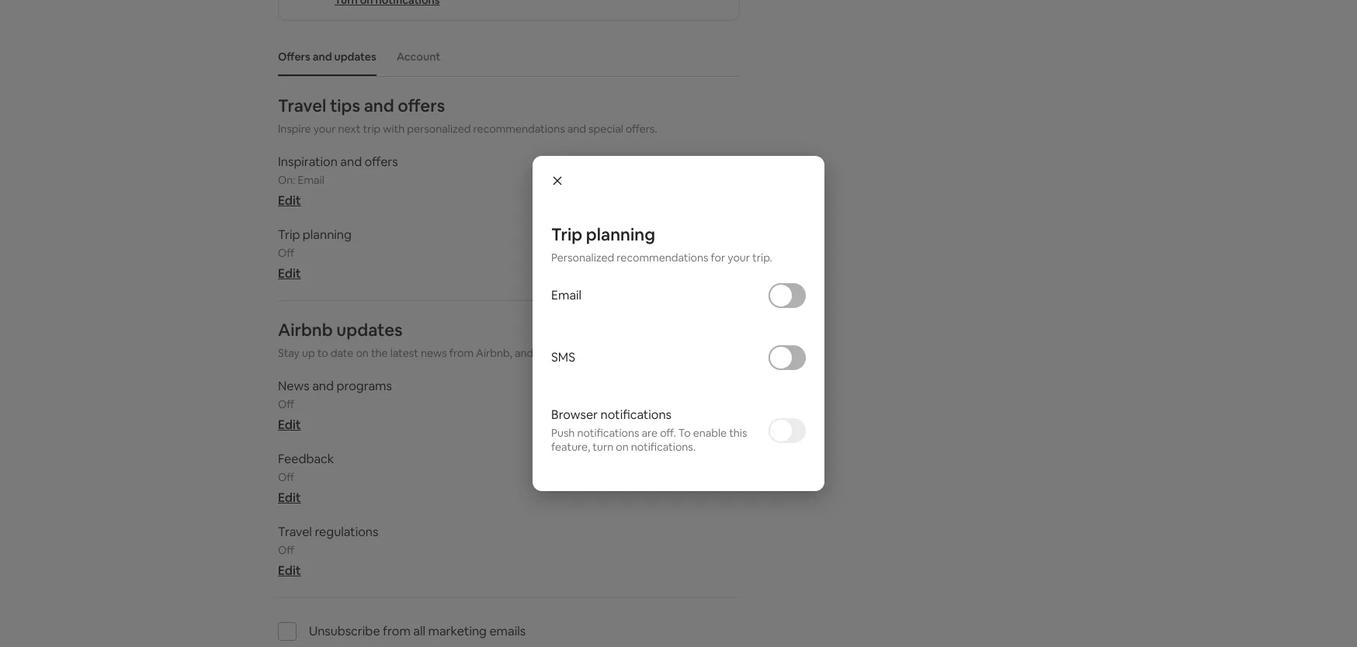 Task type: vqa. For each thing, say whether or not it's contained in the screenshot.
Email to the left
yes



Task type: locate. For each thing, give the bounding box(es) containing it.
with
[[383, 122, 405, 136]]

recommendations
[[473, 122, 565, 136], [617, 251, 709, 265]]

notifications
[[601, 407, 672, 423], [577, 426, 639, 440]]

on right turn
[[616, 440, 629, 454]]

updates up tips
[[334, 50, 376, 64]]

travel inside travel tips and offers inspire your next trip with personalized recommendations and special offers.
[[278, 95, 326, 117]]

0 vertical spatial on
[[356, 346, 369, 360]]

on inside airbnb updates stay up to date on the latest news from airbnb, and let us know how we can improve.
[[356, 346, 369, 360]]

planning
[[586, 224, 655, 245], [303, 227, 352, 243]]

offers down trip
[[365, 154, 398, 170]]

planning down inspiration and offers on: email edit
[[303, 227, 352, 243]]

on inside browser notifications push notifications are off. to enable this feature, turn on notifications.
[[616, 440, 629, 454]]

edit button
[[278, 193, 301, 209], [278, 266, 301, 282], [278, 417, 301, 433], [278, 490, 301, 506], [278, 563, 301, 579]]

edit button for inspiration
[[278, 193, 301, 209]]

0 vertical spatial travel
[[278, 95, 326, 117]]

push
[[551, 426, 575, 440]]

turn
[[593, 440, 614, 454]]

offers
[[278, 50, 310, 64]]

offers and updates
[[278, 50, 376, 64]]

1 horizontal spatial recommendations
[[617, 251, 709, 265]]

and right offers
[[313, 50, 332, 64]]

travel inside travel regulations off edit
[[278, 524, 312, 540]]

0 horizontal spatial planning
[[303, 227, 352, 243]]

email down "personalized"
[[551, 287, 582, 304]]

updates inside airbnb updates stay up to date on the latest news from airbnb, and let us know how we can improve.
[[336, 319, 403, 341]]

news and programs off edit
[[278, 378, 392, 433]]

5 edit from the top
[[278, 563, 301, 579]]

off down on:
[[278, 246, 294, 260]]

3 edit button from the top
[[278, 417, 301, 433]]

notifications down "browser"
[[577, 426, 639, 440]]

planning up "personalized"
[[586, 224, 655, 245]]

email
[[298, 173, 324, 187], [551, 287, 582, 304]]

1 horizontal spatial email
[[551, 287, 582, 304]]

email down inspiration
[[298, 173, 324, 187]]

1 horizontal spatial trip
[[551, 224, 582, 245]]

5 edit button from the top
[[278, 563, 301, 579]]

1 vertical spatial email
[[551, 287, 582, 304]]

edit button for feedback
[[278, 490, 301, 506]]

next
[[338, 122, 361, 136]]

edit
[[278, 193, 301, 209], [278, 266, 301, 282], [278, 417, 301, 433], [278, 490, 301, 506], [278, 563, 301, 579]]

0 horizontal spatial email
[[298, 173, 324, 187]]

off down news
[[278, 398, 294, 412]]

edit inside travel regulations off edit
[[278, 563, 301, 579]]

notifications up are
[[601, 407, 672, 423]]

0 horizontal spatial on
[[356, 346, 369, 360]]

trip up "personalized"
[[551, 224, 582, 245]]

0 horizontal spatial your
[[313, 122, 336, 136]]

your right for
[[728, 251, 750, 265]]

0 horizontal spatial recommendations
[[473, 122, 565, 136]]

0 vertical spatial your
[[313, 122, 336, 136]]

personalized
[[551, 251, 614, 265]]

and inside airbnb updates stay up to date on the latest news from airbnb, and let us know how we can improve.
[[515, 346, 534, 360]]

1 horizontal spatial from
[[449, 346, 474, 360]]

2 off from the top
[[278, 398, 294, 412]]

0 horizontal spatial trip
[[278, 227, 300, 243]]

off
[[278, 246, 294, 260], [278, 398, 294, 412], [278, 471, 294, 485], [278, 544, 294, 558]]

1 vertical spatial your
[[728, 251, 750, 265]]

your for offers
[[313, 122, 336, 136]]

from left the all
[[383, 624, 411, 640]]

3 edit from the top
[[278, 417, 301, 433]]

trip down on:
[[278, 227, 300, 243]]

news
[[421, 346, 447, 360]]

offers and updates button
[[270, 42, 384, 71]]

and left the let
[[515, 346, 534, 360]]

1 vertical spatial from
[[383, 624, 411, 640]]

0 vertical spatial updates
[[334, 50, 376, 64]]

travel for tips
[[278, 95, 326, 117]]

your left next on the top left
[[313, 122, 336, 136]]

4 edit from the top
[[278, 490, 301, 506]]

2 edit from the top
[[278, 266, 301, 282]]

2 travel from the top
[[278, 524, 312, 540]]

your inside travel tips and offers inspire your next trip with personalized recommendations and special offers.
[[313, 122, 336, 136]]

offers up personalized
[[398, 95, 445, 117]]

trip.
[[752, 251, 773, 265]]

how
[[594, 346, 616, 360]]

date
[[331, 346, 354, 360]]

3 off from the top
[[278, 471, 294, 485]]

4 edit button from the top
[[278, 490, 301, 506]]

1 horizontal spatial on
[[616, 440, 629, 454]]

from inside airbnb updates stay up to date on the latest news from airbnb, and let us know how we can improve.
[[449, 346, 474, 360]]

on
[[356, 346, 369, 360], [616, 440, 629, 454]]

updates up the
[[336, 319, 403, 341]]

travel left regulations
[[278, 524, 312, 540]]

edit button for news
[[278, 417, 301, 433]]

and up trip
[[364, 95, 394, 117]]

regulations
[[315, 524, 378, 540]]

up
[[302, 346, 315, 360]]

1 vertical spatial updates
[[336, 319, 403, 341]]

1 horizontal spatial your
[[728, 251, 750, 265]]

trip inside "trip planning off edit"
[[278, 227, 300, 243]]

updates
[[334, 50, 376, 64], [336, 319, 403, 341]]

0 vertical spatial email
[[298, 173, 324, 187]]

and right news
[[312, 378, 334, 394]]

on left the
[[356, 346, 369, 360]]

trip inside 'trip planning personalized recommendations for your trip.'
[[551, 224, 582, 245]]

0 vertical spatial offers
[[398, 95, 445, 117]]

from
[[449, 346, 474, 360], [383, 624, 411, 640]]

travel
[[278, 95, 326, 117], [278, 524, 312, 540]]

4 off from the top
[[278, 544, 294, 558]]

trip
[[551, 224, 582, 245], [278, 227, 300, 243]]

tips
[[330, 95, 360, 117]]

0 vertical spatial from
[[449, 346, 474, 360]]

your
[[313, 122, 336, 136], [728, 251, 750, 265]]

emails
[[490, 624, 526, 640]]

offers
[[398, 95, 445, 117], [365, 154, 398, 170]]

1 vertical spatial recommendations
[[617, 251, 709, 265]]

off down feedback
[[278, 471, 294, 485]]

1 edit from the top
[[278, 193, 301, 209]]

tab list
[[270, 37, 740, 76]]

travel up "inspire"
[[278, 95, 326, 117]]

1 vertical spatial offers
[[365, 154, 398, 170]]

enable
[[693, 426, 727, 440]]

your for recommendations
[[728, 251, 750, 265]]

edit button for travel
[[278, 563, 301, 579]]

inspire
[[278, 122, 311, 136]]

your inside 'trip planning personalized recommendations for your trip.'
[[728, 251, 750, 265]]

edit button for trip
[[278, 266, 301, 282]]

1 travel from the top
[[278, 95, 326, 117]]

planning inside "trip planning off edit"
[[303, 227, 352, 243]]

1 vertical spatial travel
[[278, 524, 312, 540]]

off down feedback off edit
[[278, 544, 294, 558]]

1 vertical spatial on
[[616, 440, 629, 454]]

notifications.
[[631, 440, 696, 454]]

1 off from the top
[[278, 246, 294, 260]]

all
[[413, 624, 426, 640]]

1 horizontal spatial planning
[[586, 224, 655, 245]]

and down next on the top left
[[340, 154, 362, 170]]

from right news
[[449, 346, 474, 360]]

marketing
[[428, 624, 487, 640]]

offers inside inspiration and offers on: email edit
[[365, 154, 398, 170]]

2 edit button from the top
[[278, 266, 301, 282]]

the
[[371, 346, 388, 360]]

1 edit button from the top
[[278, 193, 301, 209]]

0 vertical spatial recommendations
[[473, 122, 565, 136]]

trip
[[363, 122, 381, 136]]

planning inside 'trip planning personalized recommendations for your trip.'
[[586, 224, 655, 245]]

and
[[313, 50, 332, 64], [364, 95, 394, 117], [567, 122, 586, 136], [340, 154, 362, 170], [515, 346, 534, 360], [312, 378, 334, 394]]



Task type: describe. For each thing, give the bounding box(es) containing it.
know
[[565, 346, 592, 360]]

and inside news and programs off edit
[[312, 378, 334, 394]]

airbnb
[[278, 319, 333, 341]]

us
[[551, 346, 563, 360]]

improve.
[[656, 346, 699, 360]]

trip planning dialog
[[533, 156, 825, 492]]

trip for edit
[[278, 227, 300, 243]]

notifications element
[[270, 37, 740, 648]]

off.
[[660, 426, 676, 440]]

special
[[589, 122, 623, 136]]

updates inside offers and updates button
[[334, 50, 376, 64]]

feedback off edit
[[278, 451, 334, 506]]

account button
[[389, 42, 448, 71]]

are
[[642, 426, 658, 440]]

and inside button
[[313, 50, 332, 64]]

browser notifications push notifications are off. to enable this feature, turn on notifications.
[[551, 407, 747, 454]]

email inside trip planning 'dialog'
[[551, 287, 582, 304]]

airbnb updates stay up to date on the latest news from airbnb, and let us know how we can improve.
[[278, 319, 699, 360]]

0 vertical spatial notifications
[[601, 407, 672, 423]]

trip planning off edit
[[278, 227, 352, 282]]

off inside feedback off edit
[[278, 471, 294, 485]]

planning for edit
[[303, 227, 352, 243]]

airbnb,
[[476, 346, 512, 360]]

unsubscribe from all marketing emails
[[309, 624, 526, 640]]

off inside "trip planning off edit"
[[278, 246, 294, 260]]

to
[[317, 346, 328, 360]]

account
[[397, 50, 440, 64]]

tab list containing offers and updates
[[270, 37, 740, 76]]

we
[[618, 346, 633, 360]]

sms
[[551, 349, 575, 366]]

edit inside feedback off edit
[[278, 490, 301, 506]]

off inside news and programs off edit
[[278, 398, 294, 412]]

0 horizontal spatial from
[[383, 624, 411, 640]]

recommendations inside travel tips and offers inspire your next trip with personalized recommendations and special offers.
[[473, 122, 565, 136]]

off inside travel regulations off edit
[[278, 544, 294, 558]]

news
[[278, 378, 310, 394]]

browser
[[551, 407, 598, 423]]

browser notifications group
[[551, 389, 806, 473]]

travel tips and offers inspire your next trip with personalized recommendations and special offers.
[[278, 95, 658, 136]]

edit inside news and programs off edit
[[278, 417, 301, 433]]

email inside inspiration and offers on: email edit
[[298, 173, 324, 187]]

inspiration
[[278, 154, 338, 170]]

offers.
[[626, 122, 658, 136]]

latest
[[390, 346, 418, 360]]

travel for regulations
[[278, 524, 312, 540]]

stay
[[278, 346, 300, 360]]

let
[[536, 346, 549, 360]]

trip planning personalized recommendations for your trip.
[[551, 224, 773, 265]]

offers inside travel tips and offers inspire your next trip with personalized recommendations and special offers.
[[398, 95, 445, 117]]

feedback
[[278, 451, 334, 467]]

planning for recommendations
[[586, 224, 655, 245]]

1 vertical spatial notifications
[[577, 426, 639, 440]]

edit inside inspiration and offers on: email edit
[[278, 193, 301, 209]]

this
[[729, 426, 747, 440]]

travel regulations off edit
[[278, 524, 378, 579]]

can
[[635, 346, 653, 360]]

unsubscribe
[[309, 624, 380, 640]]

and inside inspiration and offers on: email edit
[[340, 154, 362, 170]]

recommendations inside 'trip planning personalized recommendations for your trip.'
[[617, 251, 709, 265]]

offers and updates tab panel
[[278, 95, 740, 648]]

edit inside "trip planning off edit"
[[278, 266, 301, 282]]

on:
[[278, 173, 295, 187]]

for
[[711, 251, 725, 265]]

to
[[678, 426, 691, 440]]

inspiration and offers on: email edit
[[278, 154, 398, 209]]

personalized
[[407, 122, 471, 136]]

programs
[[337, 378, 392, 394]]

and left special
[[567, 122, 586, 136]]

trip for recommendations
[[551, 224, 582, 245]]

feature,
[[551, 440, 590, 454]]



